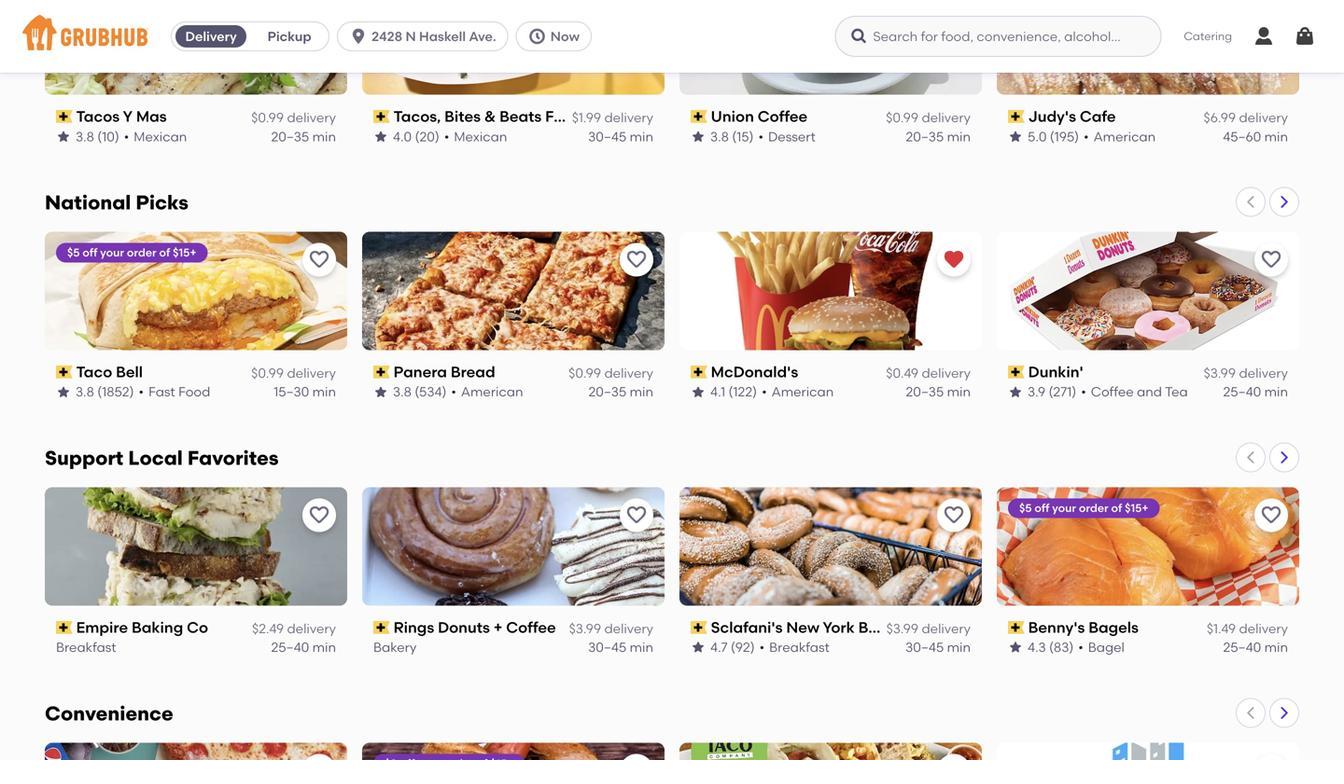 Task type: describe. For each thing, give the bounding box(es) containing it.
min for rings donuts + coffee
[[630, 640, 653, 656]]

commissary logo image
[[362, 743, 665, 761]]

main navigation navigation
[[0, 0, 1344, 73]]

save this restaurant image for coffee
[[625, 504, 648, 527]]

delivery for mcdonald's
[[922, 365, 971, 381]]

min for sclafani's new york bagels and sandwiches
[[947, 640, 971, 656]]

• dessert
[[758, 129, 816, 144]]

(122)
[[729, 384, 757, 400]]

of for taco bell
[[159, 246, 170, 260]]

4.7
[[710, 640, 728, 656]]

your for benny's
[[1052, 502, 1076, 515]]

25–40 min for national picks
[[1223, 384, 1288, 400]]

(15)
[[732, 129, 754, 144]]

4.1 (122)
[[710, 384, 757, 400]]

1 horizontal spatial • american
[[762, 384, 834, 400]]

saved restaurant image
[[943, 249, 965, 271]]

your for taco
[[100, 246, 124, 260]]

(92)
[[731, 640, 755, 656]]

save this restaurant button for sclafani's new york bagels and sandwiches
[[937, 499, 971, 532]]

star icon image for union coffee
[[691, 129, 706, 144]]

7-eleven logo image
[[45, 743, 347, 761]]

3.8 (10)
[[76, 129, 119, 144]]

3.9 (271)
[[1028, 384, 1076, 400]]

subscription pass image for tacos, bites & beats food truck & catering
[[373, 110, 390, 123]]

star icon image for judy's cafe
[[1008, 129, 1023, 144]]

save this restaurant image for bagels
[[943, 504, 965, 527]]

empire baking co logo image
[[45, 488, 347, 606]]

bites
[[444, 107, 481, 126]]

delivery for benny's bagels
[[1239, 621, 1288, 637]]

20–35 for y
[[271, 129, 309, 144]]

tacos y mas
[[76, 107, 167, 126]]

now button
[[516, 21, 599, 51]]

1 & from the left
[[484, 107, 496, 126]]

4.0
[[393, 129, 412, 144]]

local
[[128, 447, 183, 470]]

support
[[45, 447, 123, 470]]

min for tacos y mas
[[312, 129, 336, 144]]

rings donuts + coffee
[[394, 619, 556, 637]]

3.8 for panera bread
[[393, 384, 412, 400]]

(1852)
[[97, 384, 134, 400]]

5.0
[[1028, 129, 1047, 144]]

judy's cafe logo image
[[997, 0, 1299, 95]]

$0.99 for panera bread
[[569, 365, 601, 381]]

star icon image for sclafani's new york bagels and sandwiches
[[691, 640, 706, 655]]

star icon image for taco bell
[[56, 385, 71, 400]]

1 vertical spatial and
[[912, 619, 941, 637]]

1 bagels from the left
[[858, 619, 908, 637]]

4.3 (83)
[[1028, 640, 1074, 656]]

delivery for empire baking co
[[287, 621, 336, 637]]

save this restaurant image for empire baking co
[[308, 504, 330, 527]]

dessert
[[768, 129, 816, 144]]

n
[[406, 28, 416, 44]]

mexican for &
[[454, 129, 507, 144]]

(195)
[[1050, 129, 1079, 144]]

15–30 min
[[274, 384, 336, 400]]

tacos y mas  logo image
[[45, 0, 347, 95]]

bread
[[451, 363, 495, 381]]

$0.49 delivery
[[886, 365, 971, 381]]

subscription pass image for judy's cafe
[[1008, 110, 1025, 123]]

subscription pass image for taco bell
[[56, 366, 73, 379]]

3.8 (15)
[[710, 129, 754, 144]]

save this restaurant button for panera bread
[[620, 243, 653, 277]]

bagel
[[1088, 640, 1125, 656]]

american for cafe
[[1094, 129, 1156, 144]]

20–35 min for y
[[271, 129, 336, 144]]

25–40 down $2.49 delivery at the bottom left of page
[[271, 640, 309, 656]]

rings donuts + coffee logo image
[[362, 488, 665, 606]]

• fast food
[[139, 384, 210, 400]]

haskell
[[419, 28, 466, 44]]

$0.49
[[886, 365, 919, 381]]

empire
[[76, 619, 128, 637]]

benny's bagels logo image
[[997, 488, 1299, 606]]

• breakfast
[[759, 640, 830, 656]]

order for bagels
[[1079, 502, 1109, 515]]

min for mcdonald's
[[947, 384, 971, 400]]

• for sclafani's new york bagels and sandwiches
[[759, 640, 765, 656]]

min for dunkin'
[[1264, 384, 1288, 400]]

coffee for union
[[758, 107, 808, 126]]

$0.99 for union coffee
[[886, 110, 919, 126]]

subscription pass image for empire baking co
[[56, 621, 73, 634]]

panera bread logo image
[[362, 232, 665, 351]]

$0.99 for tacos y mas
[[251, 110, 284, 126]]

• for taco bell
[[139, 384, 144, 400]]

delivery for tacos, bites & beats food truck & catering
[[604, 110, 653, 126]]

$15+ for benny's bagels
[[1125, 502, 1149, 515]]

of for benny's bagels
[[1111, 502, 1122, 515]]

picks
[[136, 191, 189, 215]]

25–40 min for support local favorites
[[1223, 640, 1288, 656]]

benny's
[[1028, 619, 1085, 637]]

• coffee and tea
[[1081, 384, 1188, 400]]

• for tacos, bites & beats food truck & catering
[[444, 129, 449, 144]]

$1.49
[[1207, 621, 1236, 637]]

$1.49 delivery
[[1207, 621, 1288, 637]]

taco
[[76, 363, 112, 381]]

3.8 (534)
[[393, 384, 447, 400]]

tea
[[1165, 384, 1188, 400]]

$6.99
[[1204, 110, 1236, 126]]

4.1
[[710, 384, 725, 400]]

star icon image for mcdonald's
[[691, 385, 706, 400]]

favorites
[[188, 447, 279, 470]]

min for union coffee
[[947, 129, 971, 144]]

2428 n haskell ave. button
[[337, 21, 516, 51]]

1 horizontal spatial american
[[772, 384, 834, 400]]

30–45 min for bagels
[[906, 640, 971, 656]]

national
[[45, 191, 131, 215]]

saved restaurant button
[[937, 243, 971, 277]]

save this restaurant image for dunkin'
[[1260, 249, 1282, 271]]

30–45 min for beats
[[588, 129, 653, 144]]

delivery for union coffee
[[922, 110, 971, 126]]

co
[[187, 619, 208, 637]]

dunkin'
[[1028, 363, 1083, 381]]

$3.99 delivery for sclafani's new york bagels and sandwiches
[[886, 621, 971, 637]]

4.3
[[1028, 640, 1046, 656]]

empire baking co
[[76, 619, 208, 637]]

20–35 for coffee
[[906, 129, 944, 144]]

coffee for •
[[1091, 384, 1134, 400]]

• for mcdonald's
[[762, 384, 767, 400]]

rings
[[394, 619, 434, 637]]

delivery
[[185, 28, 237, 44]]

ave.
[[469, 28, 496, 44]]

3 caret right icon image from the top
[[1277, 706, 1292, 721]]

subscription pass image for union coffee
[[691, 110, 707, 123]]

mcdonald's
[[711, 363, 798, 381]]

$1.99 delivery
[[572, 110, 653, 126]]

new
[[786, 619, 820, 637]]

tacos, bites & beats food truck & catering
[[394, 107, 711, 126]]

• for panera bread
[[451, 384, 456, 400]]

support local favorites
[[45, 447, 279, 470]]

• for tacos y mas
[[124, 129, 129, 144]]

mexican for mas
[[134, 129, 187, 144]]

30–45 for beats
[[588, 129, 627, 144]]

$3.99 for dunkin'
[[1204, 365, 1236, 381]]

judy's
[[1028, 107, 1076, 126]]

+
[[493, 619, 502, 637]]

• mexican for &
[[444, 129, 507, 144]]

sclafani's
[[711, 619, 783, 637]]

$6.99 delivery
[[1204, 110, 1288, 126]]

$5 for taco bell
[[67, 246, 80, 260]]

1 horizontal spatial and
[[1137, 384, 1162, 400]]

panera
[[394, 363, 447, 381]]

4.0 (20)
[[393, 129, 439, 144]]

star icon image for panera bread
[[373, 385, 388, 400]]

subscription pass image for benny's bagels
[[1008, 621, 1025, 634]]

subscription pass image for rings donuts + coffee
[[373, 621, 390, 634]]

sclafani's new york bagels and sandwiches
[[711, 619, 1034, 637]]



Task type: locate. For each thing, give the bounding box(es) containing it.
bakery
[[373, 640, 417, 656]]

subscription pass image
[[373, 110, 390, 123], [691, 110, 707, 123], [1008, 110, 1025, 123], [56, 366, 73, 379], [691, 366, 707, 379], [373, 621, 390, 634], [1008, 621, 1025, 634]]

• mexican for mas
[[124, 129, 187, 144]]

• left fast
[[139, 384, 144, 400]]

min for benny's bagels
[[1264, 640, 1288, 656]]

bagels
[[858, 619, 908, 637], [1089, 619, 1139, 637]]

20–35 min for coffee
[[906, 129, 971, 144]]

subscription pass image left panera
[[373, 366, 390, 379]]

star icon image left 4.7
[[691, 640, 706, 655]]

$0.99 delivery for tacos y mas
[[251, 110, 336, 126]]

judy's cafe
[[1028, 107, 1116, 126]]

star icon image for dunkin'
[[1008, 385, 1023, 400]]

star icon image left '4.3'
[[1008, 640, 1023, 655]]

• right (10)
[[124, 129, 129, 144]]

1 vertical spatial $5
[[1019, 502, 1032, 515]]

$15+
[[173, 246, 197, 260], [1125, 502, 1149, 515]]

subscription pass image left mcdonald's
[[691, 366, 707, 379]]

$1.99
[[572, 110, 601, 126]]

• mexican
[[124, 129, 187, 144], [444, 129, 507, 144]]

donuts
[[438, 619, 490, 637]]

bagels up "bagel"
[[1089, 619, 1139, 637]]

20–35 for bread
[[588, 384, 627, 400]]

tacos
[[76, 107, 120, 126]]

catering up the $6.99
[[1184, 29, 1232, 43]]

caret left icon image
[[1243, 195, 1258, 210], [1243, 450, 1258, 465], [1243, 706, 1258, 721]]

star icon image for tacos y mas
[[56, 129, 71, 144]]

2428 n haskell ave.
[[372, 28, 496, 44]]

star icon image left 3.8 (10) at the left top of page
[[56, 129, 71, 144]]

0 horizontal spatial mexican
[[134, 129, 187, 144]]

0 horizontal spatial off
[[83, 246, 97, 260]]

star icon image left 5.0
[[1008, 129, 1023, 144]]

• right (122)
[[762, 384, 767, 400]]

3.8 for taco bell
[[76, 384, 94, 400]]

0 vertical spatial catering
[[1184, 29, 1232, 43]]

0 horizontal spatial &
[[484, 107, 496, 126]]

1 horizontal spatial catering
[[1184, 29, 1232, 43]]

min for judy's cafe
[[1264, 129, 1288, 144]]

save this restaurant image for panera bread
[[625, 249, 648, 271]]

bagels right york
[[858, 619, 908, 637]]

• american for cafe
[[1084, 129, 1156, 144]]

subscription pass image left empire
[[56, 621, 73, 634]]

svg image
[[1253, 25, 1275, 48], [349, 27, 368, 46], [528, 27, 547, 46], [850, 27, 868, 46]]

$0.99
[[251, 110, 284, 126], [886, 110, 919, 126], [251, 365, 284, 381], [569, 365, 601, 381]]

subscription pass image for tacos y mas
[[56, 110, 73, 123]]

2 horizontal spatial american
[[1094, 129, 1156, 144]]

1 horizontal spatial order
[[1079, 502, 1109, 515]]

& right the bites
[[484, 107, 496, 126]]

subscription pass image up bakery
[[373, 621, 390, 634]]

1 horizontal spatial $5
[[1019, 502, 1032, 515]]

beats
[[499, 107, 542, 126]]

coffee right +
[[506, 619, 556, 637]]

• right the (271) at the bottom right
[[1081, 384, 1086, 400]]

star icon image left 3.8 (15)
[[691, 129, 706, 144]]

svg image inside 2428 n haskell ave. button
[[349, 27, 368, 46]]

$3.99 delivery for dunkin'
[[1204, 365, 1288, 381]]

1 vertical spatial coffee
[[1091, 384, 1134, 400]]

0 vertical spatial food
[[545, 107, 582, 126]]

0 horizontal spatial coffee
[[506, 619, 556, 637]]

york
[[823, 619, 855, 637]]

sclafani's new york bagels and sandwiches logo image
[[679, 488, 982, 606]]

1 vertical spatial your
[[1052, 502, 1076, 515]]

off for taco bell
[[83, 246, 97, 260]]

30–45 for coffee
[[588, 640, 627, 656]]

panera bread
[[394, 363, 495, 381]]

mexican
[[134, 129, 187, 144], [454, 129, 507, 144]]

1 vertical spatial $15+
[[1125, 502, 1149, 515]]

30–45 min for coffee
[[588, 640, 653, 656]]

1 vertical spatial order
[[1079, 502, 1109, 515]]

0 vertical spatial $5 off your order of $15+
[[67, 246, 197, 260]]

dunkin' logo image
[[997, 232, 1299, 351]]

delivery for dunkin'
[[1239, 365, 1288, 381]]

3.8 left (10)
[[76, 129, 94, 144]]

0 vertical spatial caret left icon image
[[1243, 195, 1258, 210]]

0 horizontal spatial american
[[461, 384, 523, 400]]

pickup
[[268, 28, 311, 44]]

1 vertical spatial caret left icon image
[[1243, 450, 1258, 465]]

2428
[[372, 28, 402, 44]]

delivery button
[[172, 21, 250, 51]]

1 horizontal spatial of
[[1111, 502, 1122, 515]]

truck
[[586, 107, 626, 126]]

1 horizontal spatial save this restaurant image
[[943, 504, 965, 527]]

2 breakfast from the left
[[769, 640, 830, 656]]

2 horizontal spatial save this restaurant image
[[1260, 504, 1282, 527]]

subscription pass image for mcdonald's
[[691, 366, 707, 379]]

• american down cafe
[[1084, 129, 1156, 144]]

sandwiches
[[945, 619, 1034, 637]]

$3.99 for sclafani's new york bagels and sandwiches
[[886, 621, 919, 637]]

and left tea
[[1137, 384, 1162, 400]]

1 horizontal spatial $3.99
[[886, 621, 919, 637]]

• right (92)
[[759, 640, 765, 656]]

2 caret left icon image from the top
[[1243, 450, 1258, 465]]

• right (20)
[[444, 129, 449, 144]]

caret left icon image for picks
[[1243, 195, 1258, 210]]

• right (195)
[[1084, 129, 1089, 144]]

star icon image left 4.1 on the bottom right of the page
[[691, 385, 706, 400]]

2 mexican from the left
[[454, 129, 507, 144]]

star icon image left 3.9
[[1008, 385, 1023, 400]]

25–40
[[1223, 384, 1261, 400], [271, 640, 309, 656], [1223, 640, 1261, 656]]

0 horizontal spatial $3.99 delivery
[[569, 621, 653, 637]]

breakfast down "new" in the bottom right of the page
[[769, 640, 830, 656]]

• right (15)
[[758, 129, 763, 144]]

min for taco bell
[[312, 384, 336, 400]]

$5 off your order of $15+ for bagels
[[1019, 502, 1149, 515]]

2 vertical spatial caret right icon image
[[1277, 706, 1292, 721]]

y
[[123, 107, 133, 126]]

1 vertical spatial catering
[[645, 107, 711, 126]]

0 vertical spatial coffee
[[758, 107, 808, 126]]

american for bread
[[461, 384, 523, 400]]

0 horizontal spatial $3.99
[[569, 621, 601, 637]]

$3.99 for rings donuts + coffee
[[569, 621, 601, 637]]

svg image
[[1294, 25, 1316, 48]]

20–35 min for bread
[[588, 384, 653, 400]]

subscription pass image left taco at the left of the page
[[56, 366, 73, 379]]

2 • mexican from the left
[[444, 129, 507, 144]]

american down cafe
[[1094, 129, 1156, 144]]

1 horizontal spatial your
[[1052, 502, 1076, 515]]

min for panera bread
[[630, 384, 653, 400]]

benny's bagels
[[1028, 619, 1139, 637]]

subscription pass image left benny's
[[1008, 621, 1025, 634]]

2 horizontal spatial • american
[[1084, 129, 1156, 144]]

3.8 left (15)
[[710, 129, 729, 144]]

urban value corner store logo image
[[997, 743, 1299, 761]]

& right "truck"
[[630, 107, 642, 126]]

min
[[312, 129, 336, 144], [630, 129, 653, 144], [947, 129, 971, 144], [1264, 129, 1288, 144], [312, 384, 336, 400], [630, 384, 653, 400], [947, 384, 971, 400], [1264, 384, 1288, 400], [312, 640, 336, 656], [630, 640, 653, 656], [947, 640, 971, 656], [1264, 640, 1288, 656]]

save this restaurant image
[[308, 249, 330, 271], [625, 249, 648, 271], [1260, 249, 1282, 271], [308, 504, 330, 527]]

1 vertical spatial caret right icon image
[[1277, 450, 1292, 465]]

• american down mcdonald's
[[762, 384, 834, 400]]

1 horizontal spatial off
[[1035, 502, 1049, 515]]

off
[[83, 246, 97, 260], [1035, 502, 1049, 515]]

laredo taco company logo image
[[679, 743, 982, 761]]

• down panera bread
[[451, 384, 456, 400]]

0 vertical spatial of
[[159, 246, 170, 260]]

caret left icon image for local
[[1243, 450, 1258, 465]]

0 horizontal spatial bagels
[[858, 619, 908, 637]]

convenience
[[45, 702, 173, 726]]

• american down bread
[[451, 384, 523, 400]]

subscription pass image for panera bread
[[373, 366, 390, 379]]

2 vertical spatial caret left icon image
[[1243, 706, 1258, 721]]

min for empire baking co
[[312, 640, 336, 656]]

0 horizontal spatial your
[[100, 246, 124, 260]]

1 horizontal spatial $5 off your order of $15+
[[1019, 502, 1149, 515]]

fast
[[148, 384, 175, 400]]

2 horizontal spatial $3.99 delivery
[[1204, 365, 1288, 381]]

delivery for rings donuts + coffee
[[604, 621, 653, 637]]

delivery
[[287, 110, 336, 126], [604, 110, 653, 126], [922, 110, 971, 126], [1239, 110, 1288, 126], [287, 365, 336, 381], [604, 365, 653, 381], [922, 365, 971, 381], [1239, 365, 1288, 381], [287, 621, 336, 637], [604, 621, 653, 637], [922, 621, 971, 637], [1239, 621, 1288, 637]]

subscription pass image left sclafani's at the bottom right of the page
[[691, 621, 707, 634]]

$2.49
[[252, 621, 284, 637]]

• for dunkin'
[[1081, 384, 1086, 400]]

3.8 (1852)
[[76, 384, 134, 400]]

3 save this restaurant image from the left
[[1260, 504, 1282, 527]]

2 bagels from the left
[[1089, 619, 1139, 637]]

0 horizontal spatial breakfast
[[56, 640, 116, 656]]

$0.99 delivery for taco bell
[[251, 365, 336, 381]]

0 vertical spatial $5
[[67, 246, 80, 260]]

25–40 for national picks
[[1223, 384, 1261, 400]]

1 vertical spatial food
[[178, 384, 210, 400]]

$3.99 delivery for rings donuts + coffee
[[569, 621, 653, 637]]

star icon image left 4.0
[[373, 129, 388, 144]]

1 horizontal spatial coffee
[[758, 107, 808, 126]]

taco bell
[[76, 363, 143, 381]]

1 vertical spatial $5 off your order of $15+
[[1019, 502, 1149, 515]]

4.7 (92)
[[710, 640, 755, 656]]

0 vertical spatial caret right icon image
[[1277, 195, 1292, 210]]

catering left the union
[[645, 107, 711, 126]]

svg image inside the now button
[[528, 27, 547, 46]]

1 horizontal spatial &
[[630, 107, 642, 126]]

save this restaurant button for empire baking co
[[302, 499, 336, 532]]

30–45 for bagels
[[906, 640, 944, 656]]

food left "truck"
[[545, 107, 582, 126]]

0 horizontal spatial save this restaurant image
[[625, 504, 648, 527]]

(534)
[[415, 384, 447, 400]]

caret right icon image for picks
[[1277, 195, 1292, 210]]

now
[[550, 28, 580, 44]]

3.8 for union coffee
[[710, 129, 729, 144]]

30–45 min
[[588, 129, 653, 144], [588, 640, 653, 656], [906, 640, 971, 656]]

2 vertical spatial coffee
[[506, 619, 556, 637]]

0 vertical spatial off
[[83, 246, 97, 260]]

0 horizontal spatial order
[[127, 246, 156, 260]]

food
[[545, 107, 582, 126], [178, 384, 210, 400]]

(10)
[[97, 129, 119, 144]]

union coffee
[[711, 107, 808, 126]]

subscription pass image for dunkin'
[[1008, 366, 1025, 379]]

subscription pass image
[[56, 110, 73, 123], [373, 366, 390, 379], [1008, 366, 1025, 379], [56, 621, 73, 634], [691, 621, 707, 634]]

• for benny's bagels
[[1078, 640, 1083, 656]]

union
[[711, 107, 754, 126]]

delivery for taco bell
[[287, 365, 336, 381]]

your
[[100, 246, 124, 260], [1052, 502, 1076, 515]]

0 horizontal spatial food
[[178, 384, 210, 400]]

25–40 for support local favorites
[[1223, 640, 1261, 656]]

$3.99 delivery
[[1204, 365, 1288, 381], [569, 621, 653, 637], [886, 621, 971, 637]]

1 caret left icon image from the top
[[1243, 195, 1258, 210]]

catering inside button
[[1184, 29, 1232, 43]]

1 horizontal spatial $3.99 delivery
[[886, 621, 971, 637]]

0 horizontal spatial of
[[159, 246, 170, 260]]

order for bell
[[127, 246, 156, 260]]

1 vertical spatial off
[[1035, 502, 1049, 515]]

1 horizontal spatial breakfast
[[769, 640, 830, 656]]

subscription pass image for sclafani's new york bagels and sandwiches
[[691, 621, 707, 634]]

$0.99 delivery for panera bread
[[569, 365, 653, 381]]

food right fast
[[178, 384, 210, 400]]

Search for food, convenience, alcohol... search field
[[835, 16, 1161, 57]]

delivery for judy's cafe
[[1239, 110, 1288, 126]]

1 horizontal spatial bagels
[[1089, 619, 1139, 637]]

breakfast down empire
[[56, 640, 116, 656]]

and left sandwiches
[[912, 619, 941, 637]]

2 caret right icon image from the top
[[1277, 450, 1292, 465]]

45–60
[[1223, 129, 1261, 144]]

20–35
[[271, 129, 309, 144], [906, 129, 944, 144], [588, 384, 627, 400], [906, 384, 944, 400]]

$15+ for taco bell
[[173, 246, 197, 260]]

national picks
[[45, 191, 189, 215]]

delivery for tacos y mas
[[287, 110, 336, 126]]

catering button
[[1171, 15, 1245, 58]]

• for judy's cafe
[[1084, 129, 1089, 144]]

0 horizontal spatial $5 off your order of $15+
[[67, 246, 197, 260]]

subscription pass image left dunkin'
[[1008, 366, 1025, 379]]

(83)
[[1049, 640, 1074, 656]]

3 caret left icon image from the top
[[1243, 706, 1258, 721]]

1 horizontal spatial food
[[545, 107, 582, 126]]

1 save this restaurant image from the left
[[625, 504, 648, 527]]

subscription pass image left tacos,
[[373, 110, 390, 123]]

20–35 min
[[271, 129, 336, 144], [906, 129, 971, 144], [588, 384, 653, 400], [906, 384, 971, 400]]

subscription pass image left the union
[[691, 110, 707, 123]]

star icon image for benny's bagels
[[1008, 640, 1023, 655]]

subscription pass image left tacos
[[56, 110, 73, 123]]

and
[[1137, 384, 1162, 400], [912, 619, 941, 637]]

star icon image left 3.8 (1852) on the bottom left of the page
[[56, 385, 71, 400]]

0 horizontal spatial • mexican
[[124, 129, 187, 144]]

0 horizontal spatial $15+
[[173, 246, 197, 260]]

american
[[1094, 129, 1156, 144], [461, 384, 523, 400], [772, 384, 834, 400]]

coffee right the (271) at the bottom right
[[1091, 384, 1134, 400]]

2 & from the left
[[630, 107, 642, 126]]

$5 off your order of $15+ for bell
[[67, 246, 197, 260]]

0 horizontal spatial catering
[[645, 107, 711, 126]]

0 vertical spatial $15+
[[173, 246, 197, 260]]

3.8 down taco at the left of the page
[[76, 384, 94, 400]]

2 save this restaurant image from the left
[[943, 504, 965, 527]]

1 • mexican from the left
[[124, 129, 187, 144]]

• mexican down mas on the top left of page
[[124, 129, 187, 144]]

coffee up • dessert
[[758, 107, 808, 126]]

2 horizontal spatial $3.99
[[1204, 365, 1236, 381]]

0 horizontal spatial • american
[[451, 384, 523, 400]]

(20)
[[415, 129, 439, 144]]

save this restaurant image
[[625, 504, 648, 527], [943, 504, 965, 527], [1260, 504, 1282, 527]]

baking
[[132, 619, 183, 637]]

delivery for sclafani's new york bagels and sandwiches
[[922, 621, 971, 637]]

$5 for benny's bagels
[[1019, 502, 1032, 515]]

save this restaurant button for dunkin'
[[1254, 243, 1288, 277]]

mexican down the bites
[[454, 129, 507, 144]]

3.8 down panera
[[393, 384, 412, 400]]

1 vertical spatial of
[[1111, 502, 1122, 515]]

mcdonald's logo image
[[679, 232, 982, 351]]

pickup button
[[250, 21, 329, 51]]

caret right icon image
[[1277, 195, 1292, 210], [1277, 450, 1292, 465], [1277, 706, 1292, 721]]

coffee
[[758, 107, 808, 126], [1091, 384, 1134, 400], [506, 619, 556, 637]]

1 caret right icon image from the top
[[1277, 195, 1292, 210]]

star icon image for tacos, bites & beats food truck & catering
[[373, 129, 388, 144]]

• right (83)
[[1078, 640, 1083, 656]]

mas
[[136, 107, 167, 126]]

american down mcdonald's
[[772, 384, 834, 400]]

american down bread
[[461, 384, 523, 400]]

0 vertical spatial and
[[1137, 384, 1162, 400]]

1 horizontal spatial mexican
[[454, 129, 507, 144]]

mexican down mas on the top left of page
[[134, 129, 187, 144]]

0 horizontal spatial $5
[[67, 246, 80, 260]]

1 mexican from the left
[[134, 129, 187, 144]]

• bagel
[[1078, 640, 1125, 656]]

25–40 min down $1.49 delivery
[[1223, 640, 1288, 656]]

15–30
[[274, 384, 309, 400]]

0 horizontal spatial and
[[912, 619, 941, 637]]

0 vertical spatial your
[[100, 246, 124, 260]]

1 horizontal spatial $15+
[[1125, 502, 1149, 515]]

25–40 down $1.49 delivery
[[1223, 640, 1261, 656]]

star icon image
[[56, 129, 71, 144], [373, 129, 388, 144], [691, 129, 706, 144], [1008, 129, 1023, 144], [56, 385, 71, 400], [373, 385, 388, 400], [691, 385, 706, 400], [1008, 385, 1023, 400], [691, 640, 706, 655], [1008, 640, 1023, 655]]

taco bell logo image
[[45, 232, 347, 351]]

• for union coffee
[[758, 129, 763, 144]]

subscription pass image left judy's
[[1008, 110, 1025, 123]]

tacos, bites & beats food truck & catering logo image
[[362, 0, 665, 95]]

bell
[[116, 363, 143, 381]]

$3.99
[[1204, 365, 1236, 381], [569, 621, 601, 637], [886, 621, 919, 637]]

2 horizontal spatial coffee
[[1091, 384, 1134, 400]]

save this restaurant button for rings donuts + coffee
[[620, 499, 653, 532]]

0 vertical spatial order
[[127, 246, 156, 260]]

off for benny's bagels
[[1035, 502, 1049, 515]]

1 horizontal spatial • mexican
[[444, 129, 507, 144]]

• mexican down the bites
[[444, 129, 507, 144]]

3.8 for tacos y mas
[[76, 129, 94, 144]]

caret right icon image for local
[[1277, 450, 1292, 465]]

• american for bread
[[451, 384, 523, 400]]

25–40 right tea
[[1223, 384, 1261, 400]]

25–40 min down $2.49 delivery at the bottom left of page
[[271, 640, 336, 656]]

1 breakfast from the left
[[56, 640, 116, 656]]

25–40 min right tea
[[1223, 384, 1288, 400]]

25–40 min
[[1223, 384, 1288, 400], [271, 640, 336, 656], [1223, 640, 1288, 656]]

star icon image left 3.8 (534)
[[373, 385, 388, 400]]

union coffee logo image
[[679, 0, 982, 95]]

45–60 min
[[1223, 129, 1288, 144]]



Task type: vqa. For each thing, say whether or not it's contained in the screenshot.


